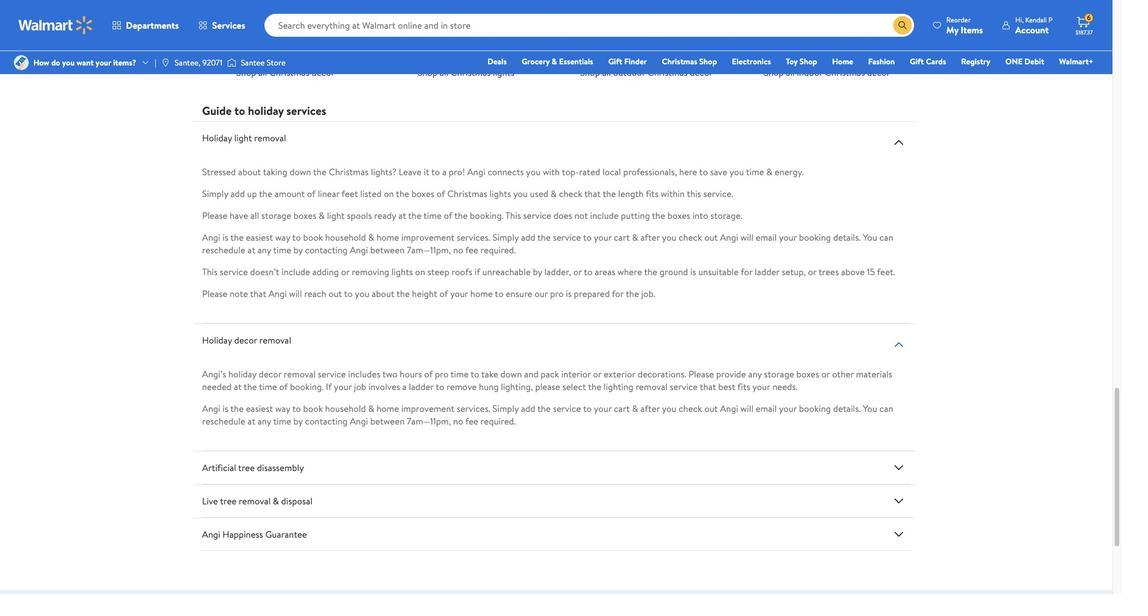 Task type: locate. For each thing, give the bounding box(es) containing it.
0 vertical spatial ladder
[[755, 266, 780, 278]]

0 vertical spatial no
[[453, 244, 463, 256]]

book
[[303, 231, 323, 244], [303, 402, 323, 415]]

for right the unsuitable
[[741, 266, 753, 278]]

angi is the easiest way to book household & home improvement services. simply add the service to your cart & after you check out angi will email your booking details. you can reschedule at any time by contacting angi between 7am—11pm, no fee required. down please
[[202, 402, 894, 428]]

debit
[[1025, 56, 1045, 67]]

0 vertical spatial household
[[325, 231, 366, 244]]

fits right best
[[738, 381, 751, 393]]

2 horizontal spatial that
[[700, 381, 716, 393]]

shop for shop all christmas decor
[[236, 66, 256, 79]]

0 vertical spatial will
[[741, 231, 754, 244]]

0 vertical spatial out
[[705, 231, 718, 244]]

0 horizontal spatial include
[[282, 266, 310, 278]]

tree for live
[[220, 495, 237, 508]]

0 horizontal spatial tree
[[220, 495, 237, 508]]

walmart+ link
[[1054, 55, 1099, 68]]

shop for shop all christmas lights
[[418, 66, 438, 79]]

feet
[[342, 187, 358, 200]]

decor
[[312, 66, 335, 79], [690, 66, 713, 79], [867, 66, 891, 79], [234, 334, 257, 347], [259, 368, 282, 381]]

exterior
[[604, 368, 636, 381]]

storage
[[261, 209, 291, 222], [764, 368, 794, 381]]

tree for artificial
[[238, 462, 255, 474]]

provide
[[716, 368, 746, 381]]

1 book from the top
[[303, 231, 323, 244]]

please inside angi's holiday decor removal service includes two hours of pro time to take down and pack interior or exterior decorations. please provide any storage boxes or other materials needed at the time of booking. if your job involves a ladder to remove hung lighting, please select the lighting removal service that best fits your needs.
[[689, 368, 714, 381]]

2 vertical spatial by
[[294, 415, 303, 428]]

pro right hours
[[435, 368, 449, 381]]

fee down remove
[[466, 415, 479, 428]]

1 vertical spatial holiday
[[202, 334, 232, 347]]

lighting
[[604, 381, 634, 393]]

0 vertical spatial please
[[202, 209, 228, 222]]

boxes
[[412, 187, 435, 200], [294, 209, 317, 222], [668, 209, 691, 222], [797, 368, 820, 381]]

gift cards
[[910, 56, 947, 67]]

all up guide to holiday services
[[258, 66, 267, 79]]

involves
[[369, 381, 400, 393]]

1 gift from the left
[[608, 56, 623, 67]]

2 vertical spatial please
[[689, 368, 714, 381]]

0 vertical spatial can
[[880, 231, 894, 244]]

Walmart Site-Wide search field
[[264, 14, 915, 37]]

add up this service doesn't include adding or removing lights on steep roofs if unreachable by ladder, or to areas where the ground is unsuitable for ladder setup, or trees above 15 feet.
[[521, 231, 536, 244]]

ladder right two
[[409, 381, 434, 393]]

7am—11pm,
[[407, 244, 451, 256], [407, 415, 451, 428]]

after
[[641, 231, 660, 244], [641, 402, 660, 415]]

1 vertical spatial after
[[641, 402, 660, 415]]

items?
[[113, 57, 136, 68]]

that
[[585, 187, 601, 200], [250, 287, 266, 300], [700, 381, 716, 393]]

out down into
[[705, 231, 718, 244]]

1 vertical spatial booking.
[[290, 381, 324, 393]]

this left doesn't
[[202, 266, 218, 278]]

lights down stressed about taking down the christmas lights? leave it to a pro! angi connects you with top-rated local professionals, here to save you time & energy.
[[490, 187, 511, 200]]

the down simply add up the amount of linear feet listed on the boxes of christmas lights you used & check that the length fits within this service.
[[455, 209, 468, 222]]

0 vertical spatial home
[[377, 231, 399, 244]]

1 vertical spatial storage
[[764, 368, 794, 381]]

1 vertical spatial fits
[[738, 381, 751, 393]]

0 vertical spatial improvement
[[401, 231, 455, 244]]

2 services. from the top
[[457, 402, 491, 415]]

areas
[[595, 266, 616, 278]]

down inside angi's holiday decor removal service includes two hours of pro time to take down and pack interior or exterior decorations. please provide any storage boxes or other materials needed at the time of booking. if your job involves a ladder to remove hung lighting, please select the lighting removal service that best fits your needs.
[[501, 368, 522, 381]]

1 vertical spatial 7am—11pm,
[[407, 415, 451, 428]]

0 horizontal spatial fits
[[646, 187, 659, 200]]

amount
[[275, 187, 305, 200]]

1 vertical spatial household
[[325, 402, 366, 415]]

0 vertical spatial after
[[641, 231, 660, 244]]

at up artificial tree disassembly
[[248, 415, 256, 428]]

decor down note
[[234, 334, 257, 347]]

any up artificial tree disassembly
[[258, 415, 271, 428]]

1 horizontal spatial light
[[327, 209, 345, 222]]

gift left finder
[[608, 56, 623, 67]]

service up note
[[220, 266, 248, 278]]

at up doesn't
[[248, 244, 256, 256]]

on right listed
[[384, 187, 394, 200]]

about down removing
[[372, 287, 395, 300]]

shop all outdoor christmas decor link
[[563, 0, 730, 79]]

1 holiday from the top
[[202, 131, 232, 144]]

 image
[[161, 58, 170, 67]]

check down decorations.
[[679, 402, 702, 415]]

required.
[[481, 244, 516, 256], [481, 415, 516, 428]]

will down provide at bottom right
[[741, 402, 754, 415]]

1 vertical spatial improvement
[[401, 402, 455, 415]]

services button
[[189, 12, 255, 39]]

up
[[247, 187, 257, 200]]

shop all christmas lights
[[418, 66, 515, 79]]

you down materials
[[863, 402, 878, 415]]

lights up height
[[392, 266, 413, 278]]

2 required. from the top
[[481, 415, 516, 428]]

& down linear
[[319, 209, 325, 222]]

add
[[231, 187, 245, 200], [521, 231, 536, 244], [521, 402, 536, 415]]

0 vertical spatial between
[[370, 244, 405, 256]]

hi, kendall p account
[[1016, 15, 1053, 36]]

services. down remove
[[457, 402, 491, 415]]

1 booking from the top
[[799, 231, 831, 244]]

outdoor
[[613, 66, 646, 79]]

reorder
[[947, 15, 971, 24]]

2 book from the top
[[303, 402, 323, 415]]

between up removing
[[370, 244, 405, 256]]

shop all outdoor christmas decor
[[580, 66, 713, 79]]

angi is the easiest way to book household & home improvement services. simply add the service to your cart & after you check out angi will email your booking details. you can reschedule at any time by contacting angi between 7am—11pm, no fee required.
[[202, 231, 894, 256], [202, 402, 894, 428]]

by down amount
[[294, 244, 303, 256]]

1 after from the top
[[641, 231, 660, 244]]

7am—11pm, down remove
[[407, 415, 451, 428]]

1 vertical spatial lights
[[490, 187, 511, 200]]

1 vertical spatial light
[[327, 209, 345, 222]]

time up disassembly
[[273, 415, 291, 428]]

departments
[[126, 19, 179, 32]]

booking. left if
[[290, 381, 324, 393]]

1 horizontal spatial fits
[[738, 381, 751, 393]]

 image for santee store
[[227, 57, 236, 68]]

home down involves
[[377, 402, 399, 415]]

0 vertical spatial storage
[[261, 209, 291, 222]]

add left "up"
[[231, 187, 245, 200]]

interior
[[562, 368, 591, 381]]

ready
[[374, 209, 396, 222]]

decor inside angi's holiday decor removal service includes two hours of pro time to take down and pack interior or exterior decorations. please provide any storage boxes or other materials needed at the time of booking. if your job involves a ladder to remove hung lighting, please select the lighting removal service that best fits your needs.
[[259, 368, 282, 381]]

2 7am—11pm, from the top
[[407, 415, 451, 428]]

home down 'ready'
[[377, 231, 399, 244]]

0 vertical spatial for
[[741, 266, 753, 278]]

0 horizontal spatial this
[[202, 266, 218, 278]]

holiday light removal image
[[892, 136, 906, 149]]

simply down stressed
[[202, 187, 228, 200]]

on left steep
[[415, 266, 425, 278]]

artificial tree disassembly image
[[892, 461, 906, 475]]

items
[[961, 23, 984, 36]]

angi is the easiest way to book household & home improvement services. simply add the service to your cart & after you check out angi will email your booking details. you can reschedule at any time by contacting angi between 7am—11pm, no fee required. up this service doesn't include adding or removing lights on steep roofs if unreachable by ladder, or to areas where the ground is unsuitable for ladder setup, or trees above 15 feet.
[[202, 231, 894, 256]]

christmas shop link
[[657, 55, 722, 68]]

1 vertical spatial check
[[679, 231, 702, 244]]

this down 'connects'
[[506, 209, 521, 222]]

1 7am—11pm, from the top
[[407, 244, 451, 256]]

boxes left other
[[797, 368, 820, 381]]

all left the 'outdoor'
[[603, 66, 611, 79]]

1 between from the top
[[370, 244, 405, 256]]

your down lighting
[[594, 402, 612, 415]]

2 holiday from the top
[[202, 334, 232, 347]]

1 vertical spatial cart
[[614, 402, 630, 415]]

1 vertical spatial tree
[[220, 495, 237, 508]]

by up disassembly
[[294, 415, 303, 428]]

1 vertical spatial holiday
[[228, 368, 257, 381]]

your right if
[[334, 381, 352, 393]]

1 horizontal spatial gift
[[910, 56, 924, 67]]

0 vertical spatial that
[[585, 187, 601, 200]]

0 horizontal spatial a
[[403, 381, 407, 393]]

details. up above at the right of page
[[833, 231, 861, 244]]

please for please have all storage boxes & light spools ready at the time of the booking. this service does not include putting the boxes into storage.
[[202, 209, 228, 222]]

1 cart from the top
[[614, 231, 630, 244]]

my
[[947, 23, 959, 36]]

1 vertical spatial please
[[202, 287, 228, 300]]

removing
[[352, 266, 389, 278]]

email
[[756, 231, 777, 244], [756, 402, 777, 415]]

reschedule
[[202, 244, 245, 256], [202, 415, 245, 428]]

needed
[[202, 381, 232, 393]]

1 horizontal spatial storage
[[764, 368, 794, 381]]

the right the needed
[[244, 381, 257, 393]]

a left pro! at the top
[[442, 165, 447, 178]]

Search search field
[[264, 14, 915, 37]]

guarantee
[[265, 528, 307, 541]]

1 vertical spatial simply
[[493, 231, 519, 244]]

1 vertical spatial ladder
[[409, 381, 434, 393]]

select
[[563, 381, 586, 393]]

down left and on the left bottom of the page
[[501, 368, 522, 381]]

booking.
[[470, 209, 504, 222], [290, 381, 324, 393]]

and
[[524, 368, 539, 381]]

will down 'storage.'
[[741, 231, 754, 244]]

& down involves
[[368, 402, 374, 415]]

trees
[[819, 266, 839, 278]]

the down please
[[538, 402, 551, 415]]

1 vertical spatial angi is the easiest way to book household & home improvement services. simply add the service to your cart & after you check out angi will email your booking details. you can reschedule at any time by contacting angi between 7am—11pm, no fee required.
[[202, 402, 894, 428]]

of
[[307, 187, 316, 200], [437, 187, 445, 200], [444, 209, 453, 222], [440, 287, 448, 300], [424, 368, 433, 381], [279, 381, 288, 393]]

angi's holiday decor removal service includes two hours of pro time to take down and pack interior or exterior decorations. please provide any storage boxes or other materials needed at the time of booking. if your job involves a ladder to remove hung lighting, please select the lighting removal service that best fits your needs.
[[202, 368, 893, 393]]

taking
[[263, 165, 288, 178]]

2 gift from the left
[[910, 56, 924, 67]]

1 vertical spatial between
[[370, 415, 405, 428]]

0 vertical spatial details.
[[833, 231, 861, 244]]

gift inside gift finder link
[[608, 56, 623, 67]]

job
[[354, 381, 366, 393]]

gift for gift cards
[[910, 56, 924, 67]]

light down guide to holiday services
[[234, 131, 252, 144]]

1 vertical spatial easiest
[[246, 402, 273, 415]]

0 horizontal spatial storage
[[261, 209, 291, 222]]

all
[[258, 66, 267, 79], [440, 66, 449, 79], [603, 66, 611, 79], [786, 66, 795, 79], [250, 209, 259, 222]]

2 vertical spatial lights
[[392, 266, 413, 278]]

2 between from the top
[[370, 415, 405, 428]]

1 horizontal spatial include
[[590, 209, 619, 222]]

0 vertical spatial reschedule
[[202, 244, 245, 256]]

shop all christmas decor
[[236, 66, 335, 79]]

store
[[267, 57, 286, 68]]

fee up if
[[466, 244, 479, 256]]

1 vertical spatial reschedule
[[202, 415, 245, 428]]

the down leave
[[396, 187, 409, 200]]

1 way from the top
[[275, 231, 290, 244]]

best
[[719, 381, 736, 393]]

0 horizontal spatial on
[[384, 187, 394, 200]]

7am—11pm, up steep
[[407, 244, 451, 256]]

home
[[377, 231, 399, 244], [471, 287, 493, 300], [377, 402, 399, 415]]

if
[[475, 266, 480, 278]]

holiday for holiday decor removal
[[202, 334, 232, 347]]

decor left electronics
[[690, 66, 713, 79]]

1 vertical spatial a
[[403, 381, 407, 393]]

toy
[[786, 56, 798, 67]]

2 vertical spatial check
[[679, 402, 702, 415]]

1 you from the top
[[863, 231, 878, 244]]

0 vertical spatial book
[[303, 231, 323, 244]]

holiday down the guide
[[202, 131, 232, 144]]

out right reach
[[329, 287, 342, 300]]

1 vertical spatial you
[[863, 402, 878, 415]]

1 vertical spatial no
[[453, 415, 463, 428]]

your down roofs
[[450, 287, 468, 300]]

required. up unreachable
[[481, 244, 516, 256]]

two
[[383, 368, 398, 381]]

contacting
[[305, 244, 348, 256], [305, 415, 348, 428]]

please
[[202, 209, 228, 222], [202, 287, 228, 300], [689, 368, 714, 381]]

the right the where
[[644, 266, 658, 278]]

0 vertical spatial easiest
[[246, 231, 273, 244]]

1 vertical spatial about
[[372, 287, 395, 300]]

2 no from the top
[[453, 415, 463, 428]]

fashion
[[869, 56, 895, 67]]

2 vertical spatial any
[[258, 415, 271, 428]]

1 vertical spatial will
[[289, 287, 302, 300]]

1 reschedule from the top
[[202, 244, 245, 256]]

walmart image
[[18, 16, 93, 35]]

essentials
[[559, 56, 594, 67]]

setup,
[[782, 266, 806, 278]]

service
[[523, 209, 552, 222], [553, 231, 581, 244], [220, 266, 248, 278], [318, 368, 346, 381], [670, 381, 698, 393], [553, 402, 581, 415]]

removal for holiday decor removal
[[259, 334, 291, 347]]

1 email from the top
[[756, 231, 777, 244]]

disassembly
[[257, 462, 304, 474]]

1 vertical spatial details.
[[833, 402, 861, 415]]

grocery & essentials link
[[517, 55, 599, 68]]

decor right home link
[[867, 66, 891, 79]]

one
[[1006, 56, 1023, 67]]

any up doesn't
[[258, 244, 271, 256]]

1 horizontal spatial down
[[501, 368, 522, 381]]

0 horizontal spatial light
[[234, 131, 252, 144]]

2 booking from the top
[[799, 402, 831, 415]]

0 vertical spatial pro
[[550, 287, 564, 300]]

1 vertical spatial on
[[415, 266, 425, 278]]

1 horizontal spatial tree
[[238, 462, 255, 474]]

shop for shop all outdoor christmas decor
[[580, 66, 600, 79]]

at inside angi's holiday decor removal service includes two hours of pro time to take down and pack interior or exterior decorations. please provide any storage boxes or other materials needed at the time of booking. if your job involves a ladder to remove hung lighting, please select the lighting removal service that best fits your needs.
[[234, 381, 242, 393]]

holiday light removal
[[202, 131, 286, 144]]

0 vertical spatial fits
[[646, 187, 659, 200]]

1 vertical spatial contacting
[[305, 415, 348, 428]]

required. down hung
[[481, 415, 516, 428]]

2 you from the top
[[863, 402, 878, 415]]

1 vertical spatial required.
[[481, 415, 516, 428]]

2 fee from the top
[[466, 415, 479, 428]]

1 horizontal spatial for
[[741, 266, 753, 278]]

the right putting
[[652, 209, 666, 222]]

way
[[275, 231, 290, 244], [275, 402, 290, 415]]

1 vertical spatial way
[[275, 402, 290, 415]]

about up "up"
[[238, 165, 261, 178]]

or right adding
[[341, 266, 350, 278]]

can up 'feet.' at top right
[[880, 231, 894, 244]]

1 improvement from the top
[[401, 231, 455, 244]]

2 vertical spatial that
[[700, 381, 716, 393]]

down
[[290, 165, 311, 178], [501, 368, 522, 381]]

details.
[[833, 231, 861, 244], [833, 402, 861, 415]]

1 horizontal spatial  image
[[227, 57, 236, 68]]

household down job
[[325, 402, 366, 415]]

1 horizontal spatial pro
[[550, 287, 564, 300]]

connects
[[488, 165, 524, 178]]

gift left 'cards'
[[910, 56, 924, 67]]

holiday
[[202, 131, 232, 144], [202, 334, 232, 347]]

gift
[[608, 56, 623, 67], [910, 56, 924, 67]]

after down putting
[[641, 231, 660, 244]]

lights left grocery
[[493, 66, 515, 79]]

1 vertical spatial services.
[[457, 402, 491, 415]]

0 horizontal spatial booking.
[[290, 381, 324, 393]]

all for shop all christmas lights
[[440, 66, 449, 79]]

all for shop all christmas decor
[[258, 66, 267, 79]]

light down linear
[[327, 209, 345, 222]]

shop for shop all indoor christmas decor
[[764, 66, 784, 79]]

your
[[96, 57, 111, 68], [594, 231, 612, 244], [779, 231, 797, 244], [450, 287, 468, 300], [334, 381, 352, 393], [753, 381, 771, 393], [594, 402, 612, 415], [779, 402, 797, 415]]

toy shop link
[[781, 55, 823, 68]]

1 horizontal spatial that
[[585, 187, 601, 200]]

holiday right angi's
[[228, 368, 257, 381]]

 image
[[14, 55, 29, 70], [227, 57, 236, 68]]

2 vertical spatial add
[[521, 402, 536, 415]]

0 vertical spatial booking.
[[470, 209, 504, 222]]

will left reach
[[289, 287, 302, 300]]

1 vertical spatial fee
[[466, 415, 479, 428]]

service down "used"
[[523, 209, 552, 222]]

service left best
[[670, 381, 698, 393]]

one debit
[[1006, 56, 1045, 67]]

into
[[693, 209, 709, 222]]

angi happiness guarantee
[[202, 528, 307, 541]]

search icon image
[[898, 21, 908, 30]]

gift inside gift cards link
[[910, 56, 924, 67]]

gift finder
[[608, 56, 647, 67]]

1 vertical spatial email
[[756, 402, 777, 415]]

1 can from the top
[[880, 231, 894, 244]]

0 horizontal spatial pro
[[435, 368, 449, 381]]

how do you want your items?
[[33, 57, 136, 68]]

no down remove
[[453, 415, 463, 428]]

is
[[223, 231, 228, 244], [691, 266, 696, 278], [566, 287, 572, 300], [223, 402, 228, 415]]

list
[[195, 0, 918, 79]]

this
[[687, 187, 701, 200]]

tree right artificial
[[238, 462, 255, 474]]

holiday decor removal image
[[892, 338, 906, 352]]

 image left how
[[14, 55, 29, 70]]

1 horizontal spatial this
[[506, 209, 521, 222]]

fee
[[466, 244, 479, 256], [466, 415, 479, 428]]

services. down 'please have all storage boxes & light spools ready at the time of the booking. this service does not include putting the boxes into storage.'
[[457, 231, 491, 244]]

0 vertical spatial fee
[[466, 244, 479, 256]]



Task type: vqa. For each thing, say whether or not it's contained in the screenshot.
love
no



Task type: describe. For each thing, give the bounding box(es) containing it.
1 vertical spatial by
[[533, 266, 542, 278]]

of right height
[[440, 287, 448, 300]]

0 vertical spatial add
[[231, 187, 245, 200]]

1 horizontal spatial on
[[415, 266, 425, 278]]

pro inside angi's holiday decor removal service includes two hours of pro time to take down and pack interior or exterior decorations. please provide any storage boxes or other materials needed at the time of booking. if your job involves a ladder to remove hung lighting, please select the lighting removal service that best fits your needs.
[[435, 368, 449, 381]]

does
[[554, 209, 572, 222]]

$187.37
[[1076, 28, 1093, 36]]

you right save
[[730, 165, 744, 178]]

the down have
[[231, 231, 244, 244]]

fits inside angi's holiday decor removal service includes two hours of pro time to take down and pack interior or exterior decorations. please provide any storage boxes or other materials needed at the time of booking. if your job involves a ladder to remove hung lighting, please select the lighting removal service that best fits your needs.
[[738, 381, 751, 393]]

gift for gift finder
[[608, 56, 623, 67]]

christmas shop
[[662, 56, 717, 67]]

service left job
[[318, 368, 346, 381]]

 image for how do you want your items?
[[14, 55, 29, 70]]

1 fee from the top
[[466, 244, 479, 256]]

other
[[833, 368, 854, 381]]

it
[[424, 165, 429, 178]]

height
[[412, 287, 438, 300]]

time down simply add up the amount of linear feet listed on the boxes of christmas lights you used & check that the length fits within this service.
[[424, 209, 442, 222]]

deals
[[488, 56, 507, 67]]

you left "used"
[[513, 187, 528, 200]]

santee,
[[175, 57, 201, 68]]

2 way from the top
[[275, 402, 290, 415]]

& down putting
[[632, 231, 639, 244]]

or right ladder,
[[574, 266, 582, 278]]

& left energy.
[[767, 165, 773, 178]]

2 easiest from the top
[[246, 402, 273, 415]]

2 email from the top
[[756, 402, 777, 415]]

booking. inside angi's holiday decor removal service includes two hours of pro time to take down and pack interior or exterior decorations. please provide any storage boxes or other materials needed at the time of booking. if your job involves a ladder to remove hung lighting, please select the lighting removal service that best fits your needs.
[[290, 381, 324, 393]]

materials
[[856, 368, 893, 381]]

holiday inside angi's holiday decor removal service includes two hours of pro time to take down and pack interior or exterior decorations. please provide any storage boxes or other materials needed at the time of booking. if your job involves a ladder to remove hung lighting, please select the lighting removal service that best fits your needs.
[[228, 368, 257, 381]]

1 required. from the top
[[481, 244, 516, 256]]

shop all indoor christmas decor link
[[744, 0, 911, 79]]

services
[[212, 19, 245, 32]]

pack
[[541, 368, 559, 381]]

cards
[[926, 56, 947, 67]]

0 vertical spatial include
[[590, 209, 619, 222]]

6
[[1087, 13, 1091, 23]]

spools
[[347, 209, 372, 222]]

holiday for holiday light removal
[[202, 131, 232, 144]]

1 angi is the easiest way to book household & home improvement services. simply add the service to your cart & after you check out angi will email your booking details. you can reschedule at any time by contacting angi between 7am—11pm, no fee required. from the top
[[202, 231, 894, 256]]

lights inside list
[[493, 66, 515, 79]]

hung
[[479, 381, 499, 393]]

rated
[[579, 165, 601, 178]]

registry link
[[956, 55, 996, 68]]

disposal
[[281, 495, 313, 508]]

where
[[618, 266, 642, 278]]

ladder,
[[545, 266, 571, 278]]

you right do at the top of page
[[62, 57, 75, 68]]

0 vertical spatial on
[[384, 187, 394, 200]]

2 vertical spatial out
[[705, 402, 718, 415]]

job.
[[642, 287, 656, 300]]

live tree removal & disposal
[[202, 495, 313, 508]]

one debit link
[[1001, 55, 1050, 68]]

2 after from the top
[[641, 402, 660, 415]]

your up setup,
[[779, 231, 797, 244]]

indoor
[[797, 66, 823, 79]]

finder
[[624, 56, 647, 67]]

0 vertical spatial holiday
[[248, 103, 284, 118]]

all right have
[[250, 209, 259, 222]]

a inside angi's holiday decor removal service includes two hours of pro time to take down and pack interior or exterior decorations. please provide any storage boxes or other materials needed at the time of booking. if your job involves a ladder to remove hung lighting, please select the lighting removal service that best fits your needs.
[[403, 381, 407, 393]]

your left needs.
[[753, 381, 771, 393]]

your up areas
[[594, 231, 612, 244]]

& left disposal
[[273, 495, 279, 508]]

1 vertical spatial include
[[282, 266, 310, 278]]

you down decorations.
[[662, 402, 677, 415]]

1 vertical spatial home
[[471, 287, 493, 300]]

your down needs.
[[779, 402, 797, 415]]

hours
[[400, 368, 422, 381]]

1 services. from the top
[[457, 231, 491, 244]]

top-
[[562, 165, 579, 178]]

|
[[155, 57, 156, 68]]

time left take
[[451, 368, 469, 381]]

of left linear
[[307, 187, 316, 200]]

all for shop all outdoor christmas decor
[[603, 66, 611, 79]]

boxes down amount
[[294, 209, 317, 222]]

service down the does
[[553, 231, 581, 244]]

the right "up"
[[259, 187, 272, 200]]

any inside angi's holiday decor removal service includes two hours of pro time to take down and pack interior or exterior decorations. please provide any storage boxes or other materials needed at the time of booking. if your job involves a ladder to remove hung lighting, please select the lighting removal service that best fits your needs.
[[749, 368, 762, 381]]

hi,
[[1016, 15, 1024, 24]]

p
[[1049, 15, 1053, 24]]

boxes left into
[[668, 209, 691, 222]]

0 vertical spatial any
[[258, 244, 271, 256]]

ground
[[660, 266, 688, 278]]

1 vertical spatial this
[[202, 266, 218, 278]]

list containing shop all christmas decor
[[195, 0, 918, 79]]

or left other
[[822, 368, 830, 381]]

or left the 'trees'
[[808, 266, 817, 278]]

stressed
[[202, 165, 236, 178]]

walmart+
[[1060, 56, 1094, 67]]

grocery
[[522, 56, 550, 67]]

2 vertical spatial will
[[741, 402, 754, 415]]

removal for holiday light removal
[[254, 131, 286, 144]]

2 cart from the top
[[614, 402, 630, 415]]

0 vertical spatial by
[[294, 244, 303, 256]]

ladder inside angi's holiday decor removal service includes two hours of pro time to take down and pack interior or exterior decorations. please provide any storage boxes or other materials needed at the time of booking. if your job involves a ladder to remove hung lighting, please select the lighting removal service that best fits your needs.
[[409, 381, 434, 393]]

all for shop all indoor christmas decor
[[786, 66, 795, 79]]

want
[[77, 57, 94, 68]]

please for please note that angi will reach out to you about the height of your home to ensure our pro is prepared for the job.
[[202, 287, 228, 300]]

time left energy.
[[746, 165, 764, 178]]

2 can from the top
[[880, 402, 894, 415]]

shop all christmas decor link
[[202, 0, 369, 79]]

the left length
[[603, 187, 616, 200]]

of right hours
[[424, 368, 433, 381]]

of up 'please have all storage boxes & light spools ready at the time of the booking. this service does not include putting the boxes into storage.'
[[437, 187, 445, 200]]

you up the ground
[[662, 231, 677, 244]]

unsuitable
[[699, 266, 739, 278]]

steep
[[428, 266, 450, 278]]

storage.
[[711, 209, 743, 222]]

storage inside angi's holiday decor removal service includes two hours of pro time to take down and pack interior or exterior decorations. please provide any storage boxes or other materials needed at the time of booking. if your job involves a ladder to remove hung lighting, please select the lighting removal service that best fits your needs.
[[764, 368, 794, 381]]

1 details. from the top
[[833, 231, 861, 244]]

unreachable
[[483, 266, 531, 278]]

at right 'ready'
[[399, 209, 406, 222]]

2 vertical spatial home
[[377, 402, 399, 415]]

1 easiest from the top
[[246, 231, 273, 244]]

the left job.
[[626, 287, 639, 300]]

of down simply add up the amount of linear feet listed on the boxes of christmas lights you used & check that the length fits within this service.
[[444, 209, 453, 222]]

your right want
[[96, 57, 111, 68]]

kendall
[[1026, 15, 1047, 24]]

you left with
[[526, 165, 541, 178]]

the down the needed
[[231, 402, 244, 415]]

shop inside "link"
[[800, 56, 818, 67]]

1 household from the top
[[325, 231, 366, 244]]

2 reschedule from the top
[[202, 415, 245, 428]]

local
[[603, 165, 621, 178]]

or right interior
[[593, 368, 602, 381]]

reorder my items
[[947, 15, 984, 36]]

live
[[202, 495, 218, 508]]

the right 'ready'
[[408, 209, 422, 222]]

boxes down it
[[412, 187, 435, 200]]

grocery & essentials
[[522, 56, 594, 67]]

artificial tree disassembly
[[202, 462, 304, 474]]

guide to holiday services
[[202, 103, 326, 118]]

service down select at the bottom right of page
[[553, 402, 581, 415]]

1 horizontal spatial about
[[372, 287, 395, 300]]

this service doesn't include adding or removing lights on steep roofs if unreachable by ladder, or to areas where the ground is unsuitable for ladder setup, or trees above 15 feet.
[[202, 266, 897, 278]]

0 vertical spatial simply
[[202, 187, 228, 200]]

shop all christmas lights link
[[383, 0, 550, 79]]

1 no from the top
[[453, 244, 463, 256]]

fashion link
[[863, 55, 900, 68]]

0 horizontal spatial about
[[238, 165, 261, 178]]

please have all storage boxes & light spools ready at the time of the booking. this service does not include putting the boxes into storage.
[[202, 209, 743, 222]]

energy.
[[775, 165, 804, 178]]

2 improvement from the top
[[401, 402, 455, 415]]

0 vertical spatial light
[[234, 131, 252, 144]]

angi's
[[202, 368, 226, 381]]

1 contacting from the top
[[305, 244, 348, 256]]

stressed about taking down the christmas lights? leave it to a pro! angi connects you with top-rated local professionals, here to save you time & energy.
[[202, 165, 804, 178]]

do
[[51, 57, 60, 68]]

angi happiness guarantee image
[[892, 528, 906, 542]]

& right "used"
[[551, 187, 557, 200]]

of left if
[[279, 381, 288, 393]]

not
[[575, 209, 588, 222]]

2 vertical spatial simply
[[493, 402, 519, 415]]

1 vertical spatial out
[[329, 287, 342, 300]]

services
[[287, 103, 326, 118]]

the up linear
[[313, 165, 327, 178]]

our
[[535, 287, 548, 300]]

time up doesn't
[[273, 244, 291, 256]]

the right select at the bottom right of page
[[588, 381, 602, 393]]

toy shop
[[786, 56, 818, 67]]

home link
[[827, 55, 859, 68]]

have
[[230, 209, 248, 222]]

& down spools
[[368, 231, 374, 244]]

2 angi is the easiest way to book household & home improvement services. simply add the service to your cart & after you check out angi will email your booking details. you can reschedule at any time by contacting angi between 7am—11pm, no fee required. from the top
[[202, 402, 894, 428]]

1 vertical spatial add
[[521, 231, 536, 244]]

note
[[230, 287, 248, 300]]

& right grocery
[[552, 56, 557, 67]]

1 vertical spatial for
[[612, 287, 624, 300]]

live tree removal & disposal image
[[892, 494, 906, 508]]

0 vertical spatial a
[[442, 165, 447, 178]]

time right the needed
[[259, 381, 277, 393]]

2 household from the top
[[325, 402, 366, 415]]

registry
[[962, 56, 991, 67]]

& down lighting
[[632, 402, 639, 415]]

1 vertical spatial that
[[250, 287, 266, 300]]

0 vertical spatial check
[[559, 187, 583, 200]]

adding
[[312, 266, 339, 278]]

departments button
[[102, 12, 189, 39]]

the up this service doesn't include adding or removing lights on steep roofs if unreachable by ladder, or to areas where the ground is unsuitable for ladder setup, or trees above 15 feet.
[[538, 231, 551, 244]]

shop all indoor christmas decor
[[764, 66, 891, 79]]

needs.
[[773, 381, 798, 393]]

1 horizontal spatial booking.
[[470, 209, 504, 222]]

deals link
[[483, 55, 512, 68]]

service.
[[704, 187, 734, 200]]

doesn't
[[250, 266, 279, 278]]

0 horizontal spatial down
[[290, 165, 311, 178]]

account
[[1016, 23, 1049, 36]]

here
[[679, 165, 698, 178]]

boxes inside angi's holiday decor removal service includes two hours of pro time to take down and pack interior or exterior decorations. please provide any storage boxes or other materials needed at the time of booking. if your job involves a ladder to remove hung lighting, please select the lighting removal service that best fits your needs.
[[797, 368, 820, 381]]

decor up services on the left of page
[[312, 66, 335, 79]]

electronics link
[[727, 55, 776, 68]]

removal for live tree removal & disposal
[[239, 495, 271, 508]]

the left height
[[397, 287, 410, 300]]

you down removing
[[355, 287, 370, 300]]

home
[[833, 56, 854, 67]]

reach
[[304, 287, 326, 300]]

2 details. from the top
[[833, 402, 861, 415]]

happiness
[[223, 528, 263, 541]]

2 contacting from the top
[[305, 415, 348, 428]]

that inside angi's holiday decor removal service includes two hours of pro time to take down and pack interior or exterior decorations. please provide any storage boxes or other materials needed at the time of booking. if your job involves a ladder to remove hung lighting, please select the lighting removal service that best fits your needs.
[[700, 381, 716, 393]]

electronics
[[732, 56, 771, 67]]

holiday decor removal
[[202, 334, 291, 347]]



